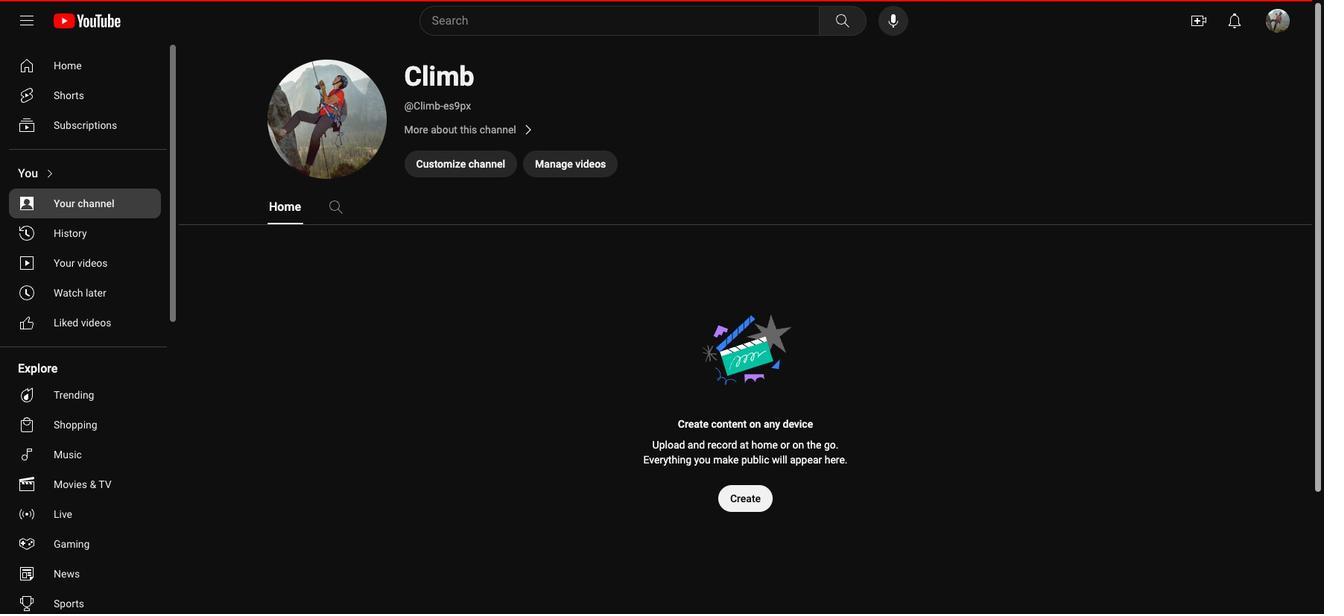 Task type: locate. For each thing, give the bounding box(es) containing it.
channel inside option
[[78, 197, 114, 209]]

2 vertical spatial channel
[[78, 197, 114, 209]]

create link
[[718, 485, 773, 512]]

channel for customize channel
[[469, 158, 505, 170]]

channel right this
[[480, 124, 516, 136]]

channel down you link
[[78, 197, 114, 209]]

channel down this
[[469, 158, 505, 170]]

your videos
[[54, 257, 108, 269]]

1 your from the top
[[54, 197, 75, 209]]

Manage videos text field
[[535, 158, 606, 170]]

1 horizontal spatial create
[[730, 493, 761, 505]]

your
[[54, 197, 75, 209], [54, 257, 75, 269]]

0 vertical spatial on
[[749, 418, 761, 430]]

climb
[[404, 61, 474, 92]]

home link
[[9, 51, 161, 80]]

videos up later
[[77, 257, 108, 269]]

1 vertical spatial on
[[793, 439, 804, 451]]

your for your channel
[[54, 197, 75, 209]]

history option
[[9, 218, 161, 248]]

channel for your channel
[[78, 197, 114, 209]]

1 vertical spatial channel
[[469, 158, 505, 170]]

or
[[781, 439, 790, 451]]

shorts
[[54, 89, 84, 101]]

your inside option
[[54, 257, 75, 269]]

subscriptions link
[[9, 110, 161, 140]]

home
[[54, 60, 82, 72], [269, 200, 301, 214]]

you option
[[9, 159, 161, 189]]

your up history
[[54, 197, 75, 209]]

will
[[772, 454, 788, 466]]

on
[[749, 418, 761, 430], [793, 439, 804, 451]]

gaming option
[[9, 529, 161, 559]]

videos inside your videos option
[[77, 257, 108, 269]]

1 horizontal spatial on
[[793, 439, 804, 451]]

movies & tv
[[54, 478, 112, 490]]

videos
[[576, 158, 606, 170], [77, 257, 108, 269], [81, 317, 111, 329]]

on left any
[[749, 418, 761, 430]]

public
[[742, 454, 770, 466]]

at
[[740, 439, 749, 451]]

your videos option
[[9, 248, 161, 278]]

videos right manage
[[576, 158, 606, 170]]

2 vertical spatial videos
[[81, 317, 111, 329]]

watch
[[54, 287, 83, 299]]

sports
[[54, 598, 84, 610]]

explore
[[18, 361, 58, 376]]

1 vertical spatial home
[[269, 200, 301, 214]]

record
[[708, 439, 737, 451]]

upload and record at home or on the go. everything you make public will appear here.
[[644, 439, 848, 466]]

everything
[[644, 454, 692, 466]]

news option
[[9, 559, 161, 589]]

manage videos link
[[523, 151, 618, 177]]

customize channel
[[416, 158, 505, 170]]

your up watch
[[54, 257, 75, 269]]

videos down later
[[81, 317, 111, 329]]

1 vertical spatial your
[[54, 257, 75, 269]]

home inside option
[[54, 60, 82, 72]]

customize channel link
[[404, 151, 517, 177]]

Search text field
[[432, 11, 816, 31]]

0 vertical spatial home
[[54, 60, 82, 72]]

Customize channel text field
[[416, 158, 505, 170]]

videos inside manage videos link
[[576, 158, 606, 170]]

home option
[[9, 51, 161, 80]]

on inside upload and record at home or on the go. everything you make public will appear here.
[[793, 439, 804, 451]]

home
[[752, 439, 778, 451]]

0 horizontal spatial create
[[678, 418, 709, 430]]

create
[[678, 418, 709, 430], [730, 493, 761, 505]]

0 vertical spatial your
[[54, 197, 75, 209]]

create down public
[[730, 493, 761, 505]]

your videos link
[[9, 248, 161, 278]]

None search field
[[392, 6, 869, 36]]

shopping
[[54, 419, 97, 431]]

movies & tv link
[[9, 470, 161, 499]]

later
[[86, 287, 106, 299]]

0 vertical spatial create
[[678, 418, 709, 430]]

device
[[783, 418, 813, 430]]

2 your from the top
[[54, 257, 75, 269]]

0 horizontal spatial home
[[54, 60, 82, 72]]

1 vertical spatial videos
[[77, 257, 108, 269]]

go.
[[824, 439, 839, 451]]

@climb-
[[404, 100, 443, 112]]

&
[[90, 478, 96, 490]]

channel
[[480, 124, 516, 136], [469, 158, 505, 170], [78, 197, 114, 209]]

the
[[807, 439, 822, 451]]

your channel link
[[9, 189, 161, 218]]

you link
[[9, 159, 161, 189]]

1 vertical spatial create
[[730, 493, 761, 505]]

music link
[[9, 440, 161, 470]]

gaming
[[54, 538, 90, 550]]

0 vertical spatial videos
[[576, 158, 606, 170]]

1 horizontal spatial home
[[269, 200, 301, 214]]

home tab list
[[267, 189, 459, 225]]

your channel option
[[9, 189, 161, 218]]

shopping link
[[9, 410, 161, 440]]

more about this channel
[[404, 124, 516, 136]]

es9px
[[443, 100, 471, 112]]

videos inside liked videos option
[[81, 317, 111, 329]]

more about this channel link
[[404, 121, 851, 139]]

on right or
[[793, 439, 804, 451]]

liked videos option
[[9, 308, 161, 338]]

create up the and
[[678, 418, 709, 430]]

your inside option
[[54, 197, 75, 209]]

customize
[[416, 158, 466, 170]]

make
[[713, 454, 739, 466]]

trending link
[[9, 380, 161, 410]]



Task type: vqa. For each thing, say whether or not it's contained in the screenshot.
first Your
yes



Task type: describe. For each thing, give the bounding box(es) containing it.
subscriptions
[[54, 119, 117, 131]]

any
[[764, 418, 780, 430]]

create for create content on any device
[[678, 418, 709, 430]]

climb main content
[[179, 3, 1312, 614]]

about
[[431, 124, 458, 136]]

movies & tv option
[[9, 470, 161, 499]]

you
[[18, 166, 38, 180]]

history link
[[9, 218, 161, 248]]

movies
[[54, 478, 87, 490]]

upload
[[653, 439, 685, 451]]

liked
[[54, 317, 78, 329]]

avatar image image
[[1266, 9, 1290, 33]]

climb @climb-es9px
[[404, 61, 474, 112]]

create for create text box
[[730, 493, 761, 505]]

your channel
[[54, 197, 114, 209]]

shorts option
[[9, 80, 161, 110]]

create content on any device
[[678, 418, 813, 430]]

manage videos
[[535, 158, 606, 170]]

manage
[[535, 158, 573, 170]]

appear
[[790, 454, 822, 466]]

watch later option
[[9, 278, 161, 308]]

this
[[460, 124, 477, 136]]

sports link
[[9, 589, 161, 614]]

videos for manage videos
[[576, 158, 606, 170]]

your for your videos
[[54, 257, 75, 269]]

sports option
[[9, 589, 161, 614]]

liked videos link
[[9, 308, 161, 338]]

music option
[[9, 440, 161, 470]]

and
[[688, 439, 705, 451]]

history
[[54, 227, 87, 239]]

trending option
[[9, 380, 161, 410]]

videos for your videos
[[77, 257, 108, 269]]

trending
[[54, 389, 94, 401]]

live
[[54, 508, 72, 520]]

music
[[54, 449, 82, 461]]

news link
[[9, 559, 161, 589]]

0 vertical spatial channel
[[480, 124, 516, 136]]

0 horizontal spatial on
[[749, 418, 761, 430]]

more
[[404, 124, 428, 136]]

live link
[[9, 499, 161, 529]]

home inside tab list
[[269, 200, 301, 214]]

gaming link
[[9, 529, 161, 559]]

shorts link
[[9, 80, 161, 110]]

content
[[711, 418, 747, 430]]

subscriptions option
[[9, 110, 161, 140]]

watch later
[[54, 287, 106, 299]]

tv
[[99, 478, 112, 490]]

news
[[54, 568, 80, 580]]

live option
[[9, 499, 161, 529]]

watch later link
[[9, 278, 161, 308]]

here.
[[825, 454, 848, 466]]

shopping option
[[9, 410, 161, 440]]

videos for liked videos
[[81, 317, 111, 329]]

Create text field
[[730, 493, 761, 505]]

liked videos
[[54, 317, 111, 329]]

you
[[694, 454, 711, 466]]



